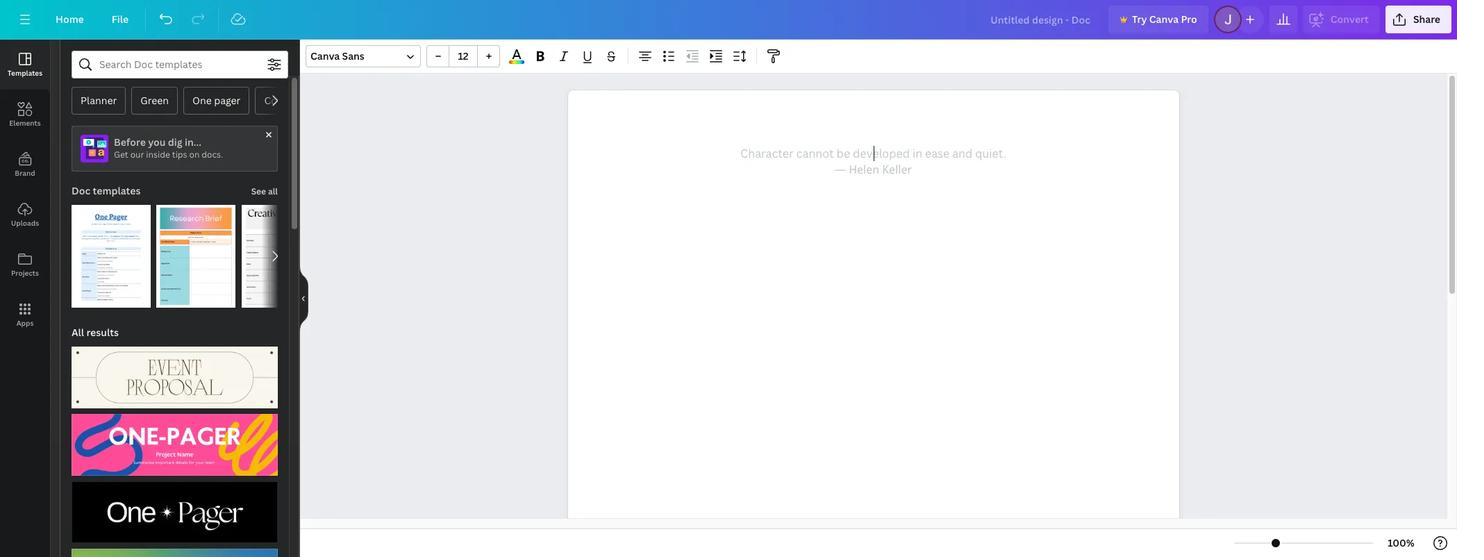 Task type: locate. For each thing, give the bounding box(es) containing it.
templates
[[93, 184, 141, 197]]

share button
[[1386, 6, 1452, 33]]

None text field
[[568, 90, 1179, 557]]

doc templates
[[72, 184, 141, 197]]

one pager doc in black and white blue light blue classic professional style group
[[72, 197, 151, 308]]

green button
[[131, 87, 178, 115]]

one pager
[[192, 94, 241, 107]]

doc
[[72, 184, 90, 197]]

try canva pro button
[[1109, 6, 1209, 33]]

0 vertical spatial canva
[[1149, 13, 1179, 26]]

cover letter
[[264, 94, 320, 107]]

uploads
[[11, 218, 39, 228]]

0 horizontal spatial canva
[[311, 49, 340, 63]]

all
[[72, 326, 84, 339]]

one pager button
[[183, 87, 250, 115]]

canva inside "dropdown button"
[[311, 49, 340, 63]]

apps
[[16, 318, 34, 328]]

projects
[[11, 268, 39, 278]]

project overview/one-pager professional docs banner in black white sleek monochrome style image
[[72, 482, 278, 543]]

dig
[[168, 135, 182, 149]]

Search Doc templates search field
[[99, 51, 260, 78]]

you
[[148, 135, 166, 149]]

sans
[[342, 49, 365, 63]]

1 vertical spatial canva
[[311, 49, 340, 63]]

results
[[86, 326, 119, 339]]

project overview docs banner in light green blue vibrant professional style group
[[72, 541, 278, 557]]

group
[[427, 45, 500, 67]]

templates button
[[0, 40, 50, 90]]

elements
[[9, 118, 41, 128]]

see all
[[251, 185, 278, 197]]

project overview/one-pager professional docs banner in black white sleek monochrome style group
[[72, 473, 278, 543]]

templates
[[8, 68, 42, 78]]

one pager doc in black and white blue light blue classic professional style image
[[72, 205, 151, 308]]

home link
[[44, 6, 95, 33]]

side panel tab list
[[0, 40, 50, 340]]

creative brief doc in black and white grey editorial style image
[[241, 205, 321, 308]]

brand
[[15, 168, 35, 178]]

brand button
[[0, 140, 50, 190]]

pro
[[1181, 13, 1197, 26]]

research brief doc in orange teal pink soft pastels style group
[[157, 197, 236, 308]]

project overview docs banner in light green blue vibrant professional style image
[[72, 549, 278, 557]]

in...
[[185, 135, 202, 149]]

apps button
[[0, 290, 50, 340]]

canva left sans
[[311, 49, 340, 63]]

before
[[114, 135, 146, 149]]

project overview/one-pager professional docs banner in pink dark blue yellow playful abstract style group
[[72, 406, 278, 476]]

on
[[189, 149, 200, 160]]

file button
[[101, 6, 140, 33]]

try canva pro
[[1132, 13, 1197, 26]]

elements button
[[0, 90, 50, 140]]

1 horizontal spatial canva
[[1149, 13, 1179, 26]]

100% button
[[1379, 532, 1424, 554]]

canva
[[1149, 13, 1179, 26], [311, 49, 340, 63]]

canva sans button
[[306, 45, 421, 67]]

all results
[[72, 326, 119, 339]]

planner button
[[72, 87, 126, 115]]

canva right the try
[[1149, 13, 1179, 26]]



Task type: vqa. For each thing, say whether or not it's contained in the screenshot.
planner button
yes



Task type: describe. For each thing, give the bounding box(es) containing it.
convert
[[1331, 13, 1369, 26]]

letter
[[294, 94, 320, 107]]

before you dig in... get our inside tips on docs.
[[114, 135, 223, 160]]

main menu bar
[[0, 0, 1457, 40]]

share
[[1413, 13, 1441, 26]]

green
[[140, 94, 169, 107]]

see
[[251, 185, 266, 197]]

cover
[[264, 94, 292, 107]]

creative brief doc in black and white grey editorial style group
[[241, 205, 321, 308]]

inside
[[146, 149, 170, 160]]

get
[[114, 149, 128, 160]]

canva inside button
[[1149, 13, 1179, 26]]

100%
[[1388, 536, 1415, 549]]

doc templates button
[[70, 177, 142, 205]]

see all button
[[250, 177, 279, 205]]

event/business proposal professional docs banner in beige dark brown warm classic style group
[[72, 338, 278, 409]]

all
[[268, 185, 278, 197]]

pager
[[214, 94, 241, 107]]

one
[[192, 94, 212, 107]]

try
[[1132, 13, 1147, 26]]

Design title text field
[[980, 6, 1103, 33]]

project overview/one-pager professional docs banner in pink dark blue yellow playful abstract style image
[[72, 414, 278, 476]]

tips
[[172, 149, 187, 160]]

file
[[112, 13, 129, 26]]

home
[[56, 13, 84, 26]]

our
[[130, 149, 144, 160]]

– – number field
[[454, 49, 473, 63]]

convert button
[[1303, 6, 1380, 33]]

docs.
[[202, 149, 223, 160]]

event/business proposal professional docs banner in beige dark brown warm classic style image
[[72, 347, 278, 409]]

uploads button
[[0, 190, 50, 240]]

research brief doc in orange teal pink soft pastels style image
[[157, 205, 236, 308]]

cover letter button
[[255, 87, 329, 115]]

color range image
[[509, 61, 524, 64]]

planner
[[81, 94, 117, 107]]

projects button
[[0, 240, 50, 290]]

hide image
[[299, 265, 308, 332]]

canva sans
[[311, 49, 365, 63]]



